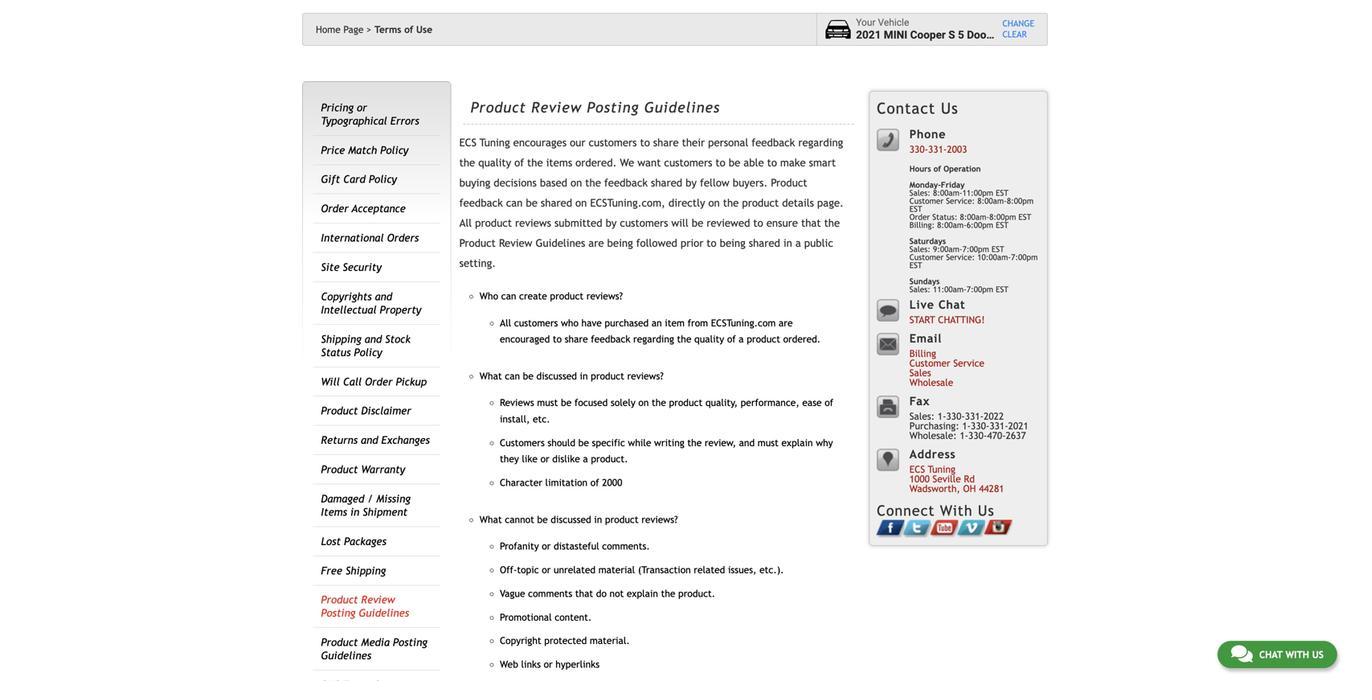 Task type: describe. For each thing, give the bounding box(es) containing it.
a inside ecs tuning encourages our customers to share their personal feedback regarding the quality of the items ordered. we want customers to be able to make smart buying decisions based on the feedback shared by fellow buyers. product feedback can be shared on ecstuning.com, directly on the product details page. all product reviews submitted by customers will be reviewed to ensure that the product review guidelines are being followed prior to being shared in a public setting.
[[796, 237, 802, 249]]

1 horizontal spatial order
[[365, 375, 393, 388]]

friday
[[942, 180, 965, 189]]

product down buyers.
[[743, 197, 779, 209]]

2 horizontal spatial 331-
[[990, 420, 1009, 431]]

all inside all customers who have purchased an item from ecstuning.com are encouraged to share feedback regarding the quality of a product ordered.
[[500, 317, 512, 328]]

2 being from the left
[[720, 237, 746, 249]]

your vehicle 2021 mini cooper s 5 door b46c
[[857, 17, 1020, 41]]

0 horizontal spatial that
[[576, 588, 594, 599]]

order inside hours of operation monday-friday sales: 8:00am-11:00pm est customer service: 8:00am-8:00pm est order status: 8:00am-8:00pm est billing: 8:00am-6:00pm est saturdays sales: 9:00am-7:00pm est customer service: 10:00am-7:00pm est sundays sales: 11:00am-7:00pm est
[[910, 212, 931, 222]]

be up reviews on the top left of the page
[[526, 197, 538, 209]]

8:00am- up 9:00am-
[[938, 220, 967, 230]]

7:00pm right 9:00am-
[[1012, 252, 1038, 262]]

billing
[[910, 348, 937, 359]]

setting.
[[460, 257, 496, 269]]

the inside all customers who have purchased an item from ecstuning.com are encouraged to share feedback regarding the quality of a product ordered.
[[678, 333, 692, 345]]

purchasing:
[[910, 420, 960, 431]]

all customers who have purchased an item from ecstuning.com are encouraged to share feedback regarding the quality of a product ordered.
[[500, 317, 821, 345]]

issues,
[[729, 564, 757, 575]]

promotional
[[500, 611, 552, 623]]

returns
[[321, 434, 358, 446]]

customers
[[500, 437, 545, 448]]

character limitation of 2000
[[500, 477, 623, 488]]

will
[[672, 217, 689, 229]]

damaged / missing items in shipment link
[[321, 493, 411, 518]]

or inside pricing or typographical errors
[[357, 101, 367, 114]]

your
[[857, 17, 876, 28]]

clear link
[[1003, 29, 1035, 40]]

2022
[[984, 410, 1005, 422]]

able
[[744, 157, 764, 169]]

in for damaged / missing items in shipment
[[351, 506, 360, 518]]

guidelines up their
[[645, 99, 721, 116]]

free shipping link
[[321, 564, 386, 577]]

7:00pm down 6:00pm
[[963, 244, 990, 254]]

damaged
[[321, 493, 365, 505]]

gift card policy
[[321, 173, 397, 186]]

review,
[[705, 437, 737, 448]]

the down the page.
[[825, 217, 841, 229]]

1 vertical spatial product.
[[679, 588, 716, 599]]

public
[[805, 237, 834, 249]]

price match policy link
[[321, 144, 409, 156]]

discussed for be
[[537, 370, 577, 382]]

0 vertical spatial reviews?
[[587, 290, 623, 302]]

pricing or typographical errors link
[[321, 101, 420, 127]]

free
[[321, 564, 343, 577]]

lost packages link
[[321, 535, 387, 548]]

limitation
[[546, 477, 588, 488]]

regarding inside ecs tuning encourages our customers to share their personal feedback regarding the quality of the items ordered. we want customers to be able to make smart buying decisions based on the feedback shared by fellow buyers. product feedback can be shared on ecstuning.com, directly on the product details page. all product reviews submitted by customers will be reviewed to ensure that the product review guidelines are being followed prior to being shared in a public setting.
[[799, 136, 844, 149]]

feedback up able at the right
[[752, 136, 796, 149]]

on down fellow
[[709, 197, 720, 209]]

of left "use"
[[405, 24, 414, 35]]

distasteful
[[554, 541, 600, 552]]

1 customer from the top
[[910, 196, 944, 205]]

promotional content.
[[500, 611, 592, 623]]

product up the setting.
[[460, 237, 496, 249]]

price
[[321, 144, 345, 156]]

to up want
[[641, 136, 650, 149]]

11:00am-
[[934, 285, 967, 294]]

product up who
[[550, 290, 584, 302]]

reviews
[[515, 217, 552, 229]]

details
[[783, 197, 815, 209]]

share inside ecs tuning encourages our customers to share their personal feedback regarding the quality of the items ordered. we want customers to be able to make smart buying decisions based on the feedback shared by fellow buyers. product feedback can be shared on ecstuning.com, directly on the product details page. all product reviews submitted by customers will be reviewed to ensure that the product review guidelines are being followed prior to being shared in a public setting.
[[654, 136, 679, 149]]

orders
[[387, 232, 419, 244]]

ecs inside address ecs tuning 1000 seville rd wadsworth, oh 44281
[[910, 463, 926, 475]]

and for stock
[[365, 333, 382, 345]]

copyrights
[[321, 290, 372, 303]]

product left reviews on the top left of the page
[[475, 217, 512, 229]]

guidelines inside 'product review posting guidelines' link
[[359, 607, 409, 619]]

1 vertical spatial by
[[606, 217, 617, 229]]

customers up 'followed'
[[620, 217, 669, 229]]

feedback down we at the left top of the page
[[605, 177, 648, 189]]

comments.
[[603, 541, 650, 552]]

cooper
[[911, 29, 946, 41]]

tuning inside ecs tuning encourages our customers to share their personal feedback regarding the quality of the items ordered. we want customers to be able to make smart buying decisions based on the feedback shared by fellow buyers. product feedback can be shared on ecstuning.com, directly on the product details page. all product reviews submitted by customers will be reviewed to ensure that the product review guidelines are being followed prior to being shared in a public setting.
[[480, 136, 510, 149]]

be right will
[[692, 217, 704, 229]]

what cannot be discussed in product reviews?
[[480, 514, 678, 525]]

pricing or typographical errors
[[321, 101, 420, 127]]

the inside the reviews must be focused solely on the product quality, performance, ease of install, etc.
[[652, 397, 667, 408]]

1000
[[910, 473, 930, 484]]

what for what can be discussed in product reviews?
[[480, 370, 502, 382]]

an
[[652, 317, 662, 328]]

submitted
[[555, 217, 603, 229]]

all inside ecs tuning encourages our customers to share their personal feedback regarding the quality of the items ordered. we want customers to be able to make smart buying decisions based on the feedback shared by fellow buyers. product feedback can be shared on ecstuning.com, directly on the product details page. all product reviews submitted by customers will be reviewed to ensure that the product review guidelines are being followed prior to being shared in a public setting.
[[460, 217, 472, 229]]

lost
[[321, 535, 341, 548]]

be up reviews on the left
[[523, 370, 534, 382]]

product up solely
[[591, 370, 625, 382]]

product inside the product review posting guidelines
[[321, 594, 358, 606]]

1- up wholesale:
[[938, 410, 947, 422]]

be left able at the right
[[729, 157, 741, 169]]

330- up wholesale:
[[947, 410, 966, 422]]

international orders link
[[321, 232, 419, 244]]

disclaimer
[[361, 405, 412, 417]]

the up buying at the left top of the page
[[460, 157, 475, 169]]

home
[[316, 24, 341, 35]]

ensure
[[767, 217, 799, 229]]

focused
[[575, 397, 608, 408]]

billing:
[[910, 220, 935, 230]]

us for chat
[[1313, 649, 1324, 660]]

1 horizontal spatial 331-
[[966, 410, 984, 422]]

can for be
[[505, 370, 520, 382]]

to right prior
[[707, 237, 717, 249]]

guidelines inside product media posting guidelines
[[321, 649, 372, 662]]

customers inside all customers who have purchased an item from ecstuning.com are encouraged to share feedback regarding the quality of a product ordered.
[[514, 317, 558, 328]]

on up submitted
[[576, 197, 587, 209]]

terms of use
[[375, 24, 433, 35]]

they
[[500, 453, 519, 465]]

gift card policy link
[[321, 173, 397, 186]]

writing
[[655, 437, 685, 448]]

be right cannot
[[538, 514, 548, 525]]

2 sales: from the top
[[910, 244, 931, 254]]

0 vertical spatial posting
[[587, 99, 640, 116]]

in for what can be discussed in product reviews?
[[580, 370, 588, 382]]

can for create
[[502, 290, 517, 302]]

saturdays
[[910, 236, 947, 246]]

of inside the reviews must be focused solely on the product quality, performance, ease of install, etc.
[[825, 397, 834, 408]]

card
[[344, 173, 366, 186]]

door
[[968, 29, 991, 41]]

missing
[[377, 493, 411, 505]]

0 vertical spatial by
[[686, 177, 697, 189]]

the down (transaction
[[661, 588, 676, 599]]

their
[[682, 136, 705, 149]]

connect
[[877, 502, 936, 519]]

followed
[[637, 237, 678, 249]]

to up fellow
[[716, 157, 726, 169]]

rd
[[965, 473, 976, 484]]

feedback down buying at the left top of the page
[[460, 197, 503, 209]]

1- right wholesale:
[[960, 430, 969, 441]]

what for what cannot be discussed in product reviews?
[[480, 514, 502, 525]]

6:00pm
[[967, 220, 994, 230]]

2003
[[948, 143, 968, 155]]

our
[[570, 136, 586, 149]]

price match policy
[[321, 144, 409, 156]]

on right based
[[571, 177, 582, 189]]

0 horizontal spatial order
[[321, 202, 349, 215]]

2021 inside your vehicle 2021 mini cooper s 5 door b46c
[[857, 29, 882, 41]]

44281
[[980, 483, 1005, 494]]

product up comments. at the left
[[605, 514, 639, 525]]

3 sales: from the top
[[910, 285, 931, 294]]

of left 2000
[[591, 477, 600, 488]]

will
[[321, 375, 340, 388]]

the right based
[[586, 177, 601, 189]]

stock
[[385, 333, 411, 345]]

7:00pm down 10:00am-
[[967, 285, 994, 294]]

are inside ecs tuning encourages our customers to share their personal feedback regarding the quality of the items ordered. we want customers to be able to make smart buying decisions based on the feedback shared by fellow buyers. product feedback can be shared on ecstuning.com, directly on the product details page. all product reviews submitted by customers will be reviewed to ensure that the product review guidelines are being followed prior to being shared in a public setting.
[[589, 237, 604, 249]]

1 sales: from the top
[[910, 188, 931, 197]]

product up "encourages"
[[471, 99, 527, 116]]

1 vertical spatial shipping
[[346, 564, 386, 577]]

property
[[380, 304, 422, 316]]

page.
[[818, 197, 844, 209]]

reviews? for what cannot be discussed in product reviews?
[[642, 514, 678, 525]]

copyright
[[500, 635, 542, 646]]

encourages
[[514, 136, 567, 149]]

2000
[[602, 477, 623, 488]]

clear
[[1003, 29, 1028, 39]]

feedback inside all customers who have purchased an item from ecstuning.com are encouraged to share feedback regarding the quality of a product ordered.
[[591, 333, 631, 345]]

331- inside phone 330-331-2003
[[929, 143, 948, 155]]

customers down their
[[665, 157, 713, 169]]

1 vertical spatial shared
[[541, 197, 573, 209]]

install,
[[500, 413, 530, 425]]

pickup
[[396, 375, 427, 388]]

vehicle
[[879, 17, 910, 28]]

lost packages
[[321, 535, 387, 548]]

wadsworth,
[[910, 483, 961, 494]]

0 vertical spatial 8:00pm
[[1007, 196, 1034, 205]]

2021 inside fax sales: 1-330-331-2022 purchasing: 1-330-331-2021 wholesale: 1-330-470-2637
[[1009, 420, 1029, 431]]

reviews? for what can be discussed in product reviews?
[[628, 370, 664, 382]]

policy for price match policy
[[380, 144, 409, 156]]

contact us
[[877, 99, 959, 117]]

330- left 2637
[[971, 420, 990, 431]]

unrelated
[[554, 564, 596, 575]]

2637
[[1006, 430, 1027, 441]]

of inside ecs tuning encourages our customers to share their personal feedback regarding the quality of the items ordered. we want customers to be able to make smart buying decisions based on the feedback shared by fellow buyers. product feedback can be shared on ecstuning.com, directly on the product details page. all product reviews submitted by customers will be reviewed to ensure that the product review guidelines are being followed prior to being shared in a public setting.
[[515, 157, 524, 169]]

should
[[548, 437, 576, 448]]

1 vertical spatial product review posting guidelines
[[321, 594, 409, 619]]

8:00am- up status: at the right top
[[934, 188, 963, 197]]

regarding inside all customers who have purchased an item from ecstuning.com are encouraged to share feedback regarding the quality of a product ordered.
[[634, 333, 675, 345]]



Task type: vqa. For each thing, say whether or not it's contained in the screenshot.
regarding inside the the All customers who have purchased an item from ECSTuning.com are encouraged to share feedback regarding the quality of a product ordered.
yes



Task type: locate. For each thing, give the bounding box(es) containing it.
on inside the reviews must be focused solely on the product quality, performance, ease of install, etc.
[[639, 397, 649, 408]]

guidelines inside ecs tuning encourages our customers to share their personal feedback regarding the quality of the items ordered. we want customers to be able to make smart buying decisions based on the feedback shared by fellow buyers. product feedback can be shared on ecstuning.com, directly on the product details page. all product reviews submitted by customers will be reviewed to ensure that the product review guidelines are being followed prior to being shared in a public setting.
[[536, 237, 586, 249]]

policy inside shipping and stock status policy
[[354, 346, 382, 359]]

2 service: from the top
[[947, 252, 976, 262]]

page
[[344, 24, 364, 35]]

must inside the reviews must be focused solely on the product quality, performance, ease of install, etc.
[[537, 397, 558, 408]]

2 vertical spatial posting
[[393, 636, 428, 649]]

prior
[[681, 237, 704, 249]]

of up decisions at the top left of page
[[515, 157, 524, 169]]

by down ecstuning.com,
[[606, 217, 617, 229]]

explain left why
[[782, 437, 813, 448]]

sales: down billing:
[[910, 244, 931, 254]]

1 vertical spatial posting
[[321, 607, 356, 619]]

mini
[[884, 29, 908, 41]]

0 vertical spatial can
[[506, 197, 523, 209]]

hyperlinks
[[556, 659, 600, 670]]

profanity or distasteful comments.
[[500, 541, 650, 552]]

0 horizontal spatial 2021
[[857, 29, 882, 41]]

a inside customers should be specific while writing the review, and must explain why they like or dislike a product.
[[583, 453, 588, 465]]

2 horizontal spatial order
[[910, 212, 931, 222]]

0 vertical spatial 2021
[[857, 29, 882, 41]]

acceptance
[[352, 202, 406, 215]]

off-
[[500, 564, 517, 575]]

will call order pickup link
[[321, 375, 427, 388]]

0 vertical spatial ecs
[[460, 136, 477, 149]]

sales: up live
[[910, 285, 931, 294]]

on right solely
[[639, 397, 649, 408]]

product up 'returns' on the left
[[321, 405, 358, 417]]

the down item
[[678, 333, 692, 345]]

s
[[949, 29, 956, 41]]

items
[[321, 506, 347, 518]]

1 vertical spatial that
[[576, 588, 594, 599]]

email billing customer service sales wholesale
[[910, 332, 985, 388]]

who
[[480, 290, 499, 302]]

1 what from the top
[[480, 370, 502, 382]]

explain
[[782, 437, 813, 448], [627, 588, 659, 599]]

have
[[582, 317, 602, 328]]

explain inside customers should be specific while writing the review, and must explain why they like or dislike a product.
[[782, 437, 813, 448]]

operation
[[944, 164, 982, 173]]

can right who
[[502, 290, 517, 302]]

performance,
[[741, 397, 800, 408]]

1 horizontal spatial that
[[802, 217, 822, 229]]

0 horizontal spatial ordered.
[[576, 157, 617, 169]]

sales: down fax
[[910, 410, 935, 422]]

the inside customers should be specific while writing the review, and must explain why they like or dislike a product.
[[688, 437, 702, 448]]

on
[[571, 177, 582, 189], [576, 197, 587, 209], [709, 197, 720, 209], [639, 397, 649, 408]]

0 vertical spatial tuning
[[480, 136, 510, 149]]

order right call
[[365, 375, 393, 388]]

0 vertical spatial that
[[802, 217, 822, 229]]

a left public
[[796, 237, 802, 249]]

and down product disclaimer 'link'
[[361, 434, 378, 446]]

1 horizontal spatial chat
[[1260, 649, 1284, 660]]

reviewed
[[707, 217, 751, 229]]

us inside chat with us link
[[1313, 649, 1324, 660]]

specific
[[592, 437, 625, 448]]

1 vertical spatial 8:00pm
[[990, 212, 1017, 222]]

1 vertical spatial share
[[565, 333, 588, 345]]

1 vertical spatial service:
[[947, 252, 976, 262]]

that left do
[[576, 588, 594, 599]]

to right able at the right
[[768, 157, 778, 169]]

in up focused
[[580, 370, 588, 382]]

dislike
[[553, 453, 580, 465]]

site security link
[[321, 261, 382, 273]]

or right topic
[[542, 564, 551, 575]]

us up the phone
[[942, 99, 959, 117]]

guidelines up media
[[359, 607, 409, 619]]

customer service link
[[910, 357, 985, 369]]

being down reviewed
[[720, 237, 746, 249]]

and for intellectual
[[375, 290, 393, 303]]

2 vertical spatial customer
[[910, 357, 951, 369]]

customer inside email billing customer service sales wholesale
[[910, 357, 951, 369]]

be left focused
[[561, 397, 572, 408]]

share inside all customers who have purchased an item from ecstuning.com are encouraged to share feedback regarding the quality of a product ordered.
[[565, 333, 588, 345]]

wholesale:
[[910, 430, 958, 441]]

0 horizontal spatial ecs
[[460, 136, 477, 149]]

2021 right 470-
[[1009, 420, 1029, 431]]

media
[[361, 636, 390, 649]]

0 vertical spatial chat
[[939, 298, 966, 311]]

discussed for distasteful
[[551, 514, 592, 525]]

posting for 'product review posting guidelines' link
[[321, 607, 356, 619]]

the right solely
[[652, 397, 667, 408]]

product left media
[[321, 636, 358, 649]]

chat inside live chat start chatting!
[[939, 298, 966, 311]]

1 horizontal spatial posting
[[393, 636, 428, 649]]

ordered. inside ecs tuning encourages our customers to share their personal feedback regarding the quality of the items ordered. we want customers to be able to make smart buying decisions based on the feedback shared by fellow buyers. product feedback can be shared on ecstuning.com, directly on the product details page. all product reviews submitted by customers will be reviewed to ensure that the product review guidelines are being followed prior to being shared in a public setting.
[[576, 157, 617, 169]]

1 horizontal spatial ecs
[[910, 463, 926, 475]]

service: left 10:00am-
[[947, 252, 976, 262]]

8:00am-
[[934, 188, 963, 197], [978, 196, 1008, 205], [961, 212, 990, 222], [938, 220, 967, 230]]

0 horizontal spatial regarding
[[634, 333, 675, 345]]

chatting!
[[939, 314, 986, 325]]

0 vertical spatial customer
[[910, 196, 944, 205]]

email
[[910, 332, 943, 345]]

1 vertical spatial are
[[779, 317, 793, 328]]

0 vertical spatial shared
[[651, 177, 683, 189]]

must
[[537, 397, 558, 408], [758, 437, 779, 448]]

0 vertical spatial policy
[[380, 144, 409, 156]]

or right links
[[544, 659, 553, 670]]

0 vertical spatial all
[[460, 217, 472, 229]]

product. inside customers should be specific while writing the review, and must explain why they like or dislike a product.
[[591, 453, 628, 465]]

2 what from the top
[[480, 514, 502, 525]]

customers up we at the left top of the page
[[589, 136, 637, 149]]

2 vertical spatial shared
[[749, 237, 781, 249]]

0 horizontal spatial product review posting guidelines
[[321, 594, 409, 619]]

ordered. down our
[[576, 157, 617, 169]]

2 horizontal spatial us
[[1313, 649, 1324, 660]]

1 horizontal spatial product review posting guidelines
[[471, 99, 721, 116]]

who can create product reviews?
[[480, 290, 623, 302]]

shipping and stock status policy
[[321, 333, 411, 359]]

and inside shipping and stock status policy
[[365, 333, 382, 345]]

0 vertical spatial product review posting guidelines
[[471, 99, 721, 116]]

shipping up status
[[321, 333, 362, 345]]

vague
[[500, 588, 526, 599]]

personal
[[709, 136, 749, 149]]

0 horizontal spatial 331-
[[929, 143, 948, 155]]

site
[[321, 261, 340, 273]]

8:00pm down 11:00pm
[[990, 212, 1017, 222]]

in inside ecs tuning encourages our customers to share their personal feedback regarding the quality of the items ordered. we want customers to be able to make smart buying decisions based on the feedback shared by fellow buyers. product feedback can be shared on ecstuning.com, directly on the product details page. all product reviews submitted by customers will be reviewed to ensure that the product review guidelines are being followed prior to being shared in a public setting.
[[784, 237, 793, 249]]

quality
[[479, 157, 512, 169], [695, 333, 725, 345]]

1 horizontal spatial product.
[[679, 588, 716, 599]]

buying
[[460, 177, 491, 189]]

explain down off-topic or unrelated material (transaction related issues, etc.).
[[627, 588, 659, 599]]

us down 44281
[[979, 502, 995, 519]]

typographical
[[321, 115, 387, 127]]

1 vertical spatial chat
[[1260, 649, 1284, 660]]

directly
[[669, 197, 706, 209]]

discussed up focused
[[537, 370, 577, 382]]

to left ensure
[[754, 217, 764, 229]]

1 service: from the top
[[947, 196, 976, 205]]

1 vertical spatial policy
[[369, 173, 397, 186]]

who
[[561, 317, 579, 328]]

service: down 'friday'
[[947, 196, 976, 205]]

reviews
[[500, 397, 535, 408]]

0 vertical spatial regarding
[[799, 136, 844, 149]]

change clear
[[1003, 19, 1035, 39]]

home page
[[316, 24, 364, 35]]

and left stock
[[365, 333, 382, 345]]

0 horizontal spatial by
[[606, 217, 617, 229]]

in inside damaged / missing items in shipment
[[351, 506, 360, 518]]

2 customer from the top
[[910, 252, 944, 262]]

monday-
[[910, 180, 942, 189]]

free shipping
[[321, 564, 386, 577]]

being left 'followed'
[[608, 237, 633, 249]]

be inside the reviews must be focused solely on the product quality, performance, ease of install, etc.
[[561, 397, 572, 408]]

2 horizontal spatial a
[[796, 237, 802, 249]]

0 horizontal spatial all
[[460, 217, 472, 229]]

0 horizontal spatial posting
[[321, 607, 356, 619]]

0 horizontal spatial explain
[[627, 588, 659, 599]]

web links or hyperlinks
[[500, 659, 600, 670]]

that inside ecs tuning encourages our customers to share their personal feedback regarding the quality of the items ordered. we want customers to be able to make smart buying decisions based on the feedback shared by fellow buyers. product feedback can be shared on ecstuning.com, directly on the product details page. all product reviews submitted by customers will be reviewed to ensure that the product review guidelines are being followed prior to being shared in a public setting.
[[802, 217, 822, 229]]

8:00am- up 6:00pm
[[978, 196, 1008, 205]]

0 vertical spatial are
[[589, 237, 604, 249]]

1 vertical spatial must
[[758, 437, 779, 448]]

1 vertical spatial ecs
[[910, 463, 926, 475]]

off-topic or unrelated material (transaction related issues, etc.).
[[500, 564, 784, 575]]

the right writing
[[688, 437, 702, 448]]

1 horizontal spatial a
[[739, 333, 744, 345]]

review inside ecs tuning encourages our customers to share their personal feedback regarding the quality of the items ordered. we want customers to be able to make smart buying decisions based on the feedback shared by fellow buyers. product feedback can be shared on ecstuning.com, directly on the product details page. all product reviews submitted by customers will be reviewed to ensure that the product review guidelines are being followed prior to being shared in a public setting.
[[499, 237, 533, 249]]

2021
[[857, 29, 882, 41], [1009, 420, 1029, 431]]

intellectual
[[321, 304, 377, 316]]

sundays
[[910, 277, 940, 286]]

purchased
[[605, 317, 649, 328]]

wholesale link
[[910, 377, 954, 388]]

start chatting! link
[[910, 314, 986, 325]]

0 vertical spatial a
[[796, 237, 802, 249]]

1 vertical spatial reviews?
[[628, 370, 664, 382]]

product inside the reviews must be focused solely on the product quality, performance, ease of install, etc.
[[669, 397, 703, 408]]

or right profanity
[[542, 541, 551, 552]]

and inside copyrights and intellectual property
[[375, 290, 393, 303]]

1 horizontal spatial tuning
[[929, 463, 956, 475]]

quality inside all customers who have purchased an item from ecstuning.com are encouraged to share feedback regarding the quality of a product ordered.
[[695, 333, 725, 345]]

share down who
[[565, 333, 588, 345]]

ordered. inside all customers who have purchased an item from ecstuning.com are encouraged to share feedback regarding the quality of a product ordered.
[[784, 333, 821, 345]]

0 vertical spatial explain
[[782, 437, 813, 448]]

the down "encourages"
[[528, 157, 543, 169]]

what up reviews on the left
[[480, 370, 502, 382]]

quality down from
[[695, 333, 725, 345]]

330- down 2022
[[969, 430, 988, 441]]

pricing
[[321, 101, 354, 114]]

0 horizontal spatial must
[[537, 397, 558, 408]]

of inside all customers who have purchased an item from ecstuning.com are encouraged to share feedback regarding the quality of a product ordered.
[[728, 333, 736, 345]]

content.
[[555, 611, 592, 623]]

comments image
[[1232, 644, 1254, 663]]

discussed up profanity or distasteful comments.
[[551, 514, 592, 525]]

customer
[[910, 196, 944, 205], [910, 252, 944, 262], [910, 357, 951, 369]]

1 vertical spatial what
[[480, 514, 502, 525]]

policy down errors
[[380, 144, 409, 156]]

item
[[665, 317, 685, 328]]

0 horizontal spatial us
[[942, 99, 959, 117]]

the up reviewed
[[724, 197, 739, 209]]

330-331-2003 link
[[910, 143, 968, 155]]

can inside ecs tuning encourages our customers to share their personal feedback regarding the quality of the items ordered. we want customers to be able to make smart buying decisions based on the feedback shared by fellow buyers. product feedback can be shared on ecstuning.com, directly on the product details page. all product reviews submitted by customers will be reviewed to ensure that the product review guidelines are being followed prior to being shared in a public setting.
[[506, 197, 523, 209]]

1 vertical spatial explain
[[627, 588, 659, 599]]

with
[[1286, 649, 1310, 660]]

while
[[628, 437, 652, 448]]

0 vertical spatial product.
[[591, 453, 628, 465]]

1 vertical spatial review
[[499, 237, 533, 249]]

do
[[597, 588, 607, 599]]

0 horizontal spatial shared
[[541, 197, 573, 209]]

shipping inside shipping and stock status policy
[[321, 333, 362, 345]]

2 horizontal spatial shared
[[749, 237, 781, 249]]

(transaction
[[638, 564, 691, 575]]

1 vertical spatial 2021
[[1009, 420, 1029, 431]]

that up public
[[802, 217, 822, 229]]

hours
[[910, 164, 932, 173]]

policy for gift card policy
[[369, 173, 397, 186]]

guidelines
[[645, 99, 721, 116], [536, 237, 586, 249], [359, 607, 409, 619], [321, 649, 372, 662]]

customers
[[589, 136, 637, 149], [665, 157, 713, 169], [620, 217, 669, 229], [514, 317, 558, 328]]

8:00am- down 11:00pm
[[961, 212, 990, 222]]

what
[[480, 370, 502, 382], [480, 514, 502, 525]]

or inside customers should be specific while writing the review, and must explain why they like or dislike a product.
[[541, 453, 550, 465]]

be inside customers should be specific while writing the review, and must explain why they like or dislike a product.
[[579, 437, 589, 448]]

material
[[599, 564, 635, 575]]

4 sales: from the top
[[910, 410, 935, 422]]

product down make
[[771, 177, 808, 189]]

1 horizontal spatial regarding
[[799, 136, 844, 149]]

quality up buying at the left top of the page
[[479, 157, 512, 169]]

sales: down hours
[[910, 188, 931, 197]]

1 vertical spatial ordered.
[[784, 333, 821, 345]]

customers should be specific while writing the review, and must explain why they like or dislike a product.
[[500, 437, 834, 465]]

in
[[784, 237, 793, 249], [580, 370, 588, 382], [351, 506, 360, 518], [595, 514, 603, 525]]

0 horizontal spatial being
[[608, 237, 633, 249]]

product
[[743, 197, 779, 209], [475, 217, 512, 229], [550, 290, 584, 302], [747, 333, 781, 345], [591, 370, 625, 382], [669, 397, 703, 408], [605, 514, 639, 525]]

what left cannot
[[480, 514, 502, 525]]

a inside all customers who have purchased an item from ecstuning.com are encouraged to share feedback regarding the quality of a product ordered.
[[739, 333, 744, 345]]

can up reviews on the left
[[505, 370, 520, 382]]

0 horizontal spatial a
[[583, 453, 588, 465]]

1 vertical spatial all
[[500, 317, 512, 328]]

0 vertical spatial review
[[532, 99, 582, 116]]

1 vertical spatial customer
[[910, 252, 944, 262]]

product. down related at the right of page
[[679, 588, 716, 599]]

1 horizontal spatial are
[[779, 317, 793, 328]]

in for what cannot be discussed in product reviews?
[[595, 514, 603, 525]]

330- inside phone 330-331-2003
[[910, 143, 929, 155]]

us for connect
[[979, 502, 995, 519]]

order acceptance link
[[321, 202, 406, 215]]

1 horizontal spatial ordered.
[[784, 333, 821, 345]]

1 horizontal spatial 2021
[[1009, 420, 1029, 431]]

are inside all customers who have purchased an item from ecstuning.com are encouraged to share feedback regarding the quality of a product ordered.
[[779, 317, 793, 328]]

order left status: at the right top
[[910, 212, 931, 222]]

policy
[[380, 144, 409, 156], [369, 173, 397, 186], [354, 346, 382, 359]]

shipping down packages
[[346, 564, 386, 577]]

0 horizontal spatial product.
[[591, 453, 628, 465]]

must down performance, at right
[[758, 437, 779, 448]]

and right review,
[[740, 437, 755, 448]]

3 customer from the top
[[910, 357, 951, 369]]

1 vertical spatial regarding
[[634, 333, 675, 345]]

review up "encourages"
[[532, 99, 582, 116]]

0 vertical spatial shipping
[[321, 333, 362, 345]]

ecs down address
[[910, 463, 926, 475]]

site security
[[321, 261, 382, 273]]

shared
[[651, 177, 683, 189], [541, 197, 573, 209], [749, 237, 781, 249]]

ecs inside ecs tuning encourages our customers to share their personal feedback regarding the quality of the items ordered. we want customers to be able to make smart buying decisions based on the feedback shared by fellow buyers. product feedback can be shared on ecstuning.com, directly on the product details page. all product reviews submitted by customers will be reviewed to ensure that the product review guidelines are being followed prior to being shared in a public setting.
[[460, 136, 477, 149]]

1 horizontal spatial being
[[720, 237, 746, 249]]

0 vertical spatial what
[[480, 370, 502, 382]]

must inside customers should be specific while writing the review, and must explain why they like or dislike a product.
[[758, 437, 779, 448]]

and up property
[[375, 290, 393, 303]]

to inside all customers who have purchased an item from ecstuning.com are encouraged to share feedback regarding the quality of a product ordered.
[[553, 333, 562, 345]]

product review posting guidelines link
[[321, 594, 409, 619]]

0 horizontal spatial chat
[[939, 298, 966, 311]]

shared down ensure
[[749, 237, 781, 249]]

1 horizontal spatial must
[[758, 437, 779, 448]]

0 vertical spatial quality
[[479, 157, 512, 169]]

and for exchanges
[[361, 434, 378, 446]]

can down decisions at the top left of page
[[506, 197, 523, 209]]

2 vertical spatial policy
[[354, 346, 382, 359]]

items
[[547, 157, 573, 169]]

1 horizontal spatial by
[[686, 177, 697, 189]]

and inside customers should be specific while writing the review, and must explain why they like or dislike a product.
[[740, 437, 755, 448]]

of right hours
[[934, 164, 942, 173]]

are
[[589, 237, 604, 249], [779, 317, 793, 328]]

reviews must be focused solely on the product quality, performance, ease of install, etc.
[[500, 397, 834, 425]]

9:00am-
[[934, 244, 963, 254]]

are down submitted
[[589, 237, 604, 249]]

2 vertical spatial reviews?
[[642, 514, 678, 525]]

customers up encouraged
[[514, 317, 558, 328]]

posting for product media posting guidelines link
[[393, 636, 428, 649]]

posting right media
[[393, 636, 428, 649]]

product down free
[[321, 594, 358, 606]]

a down ecstuning.com
[[739, 333, 744, 345]]

1 being from the left
[[608, 237, 633, 249]]

product media posting guidelines
[[321, 636, 428, 662]]

and
[[375, 290, 393, 303], [365, 333, 382, 345], [361, 434, 378, 446], [740, 437, 755, 448]]

2 vertical spatial us
[[1313, 649, 1324, 660]]

1 horizontal spatial share
[[654, 136, 679, 149]]

1 vertical spatial tuning
[[929, 463, 956, 475]]

0 vertical spatial service:
[[947, 196, 976, 205]]

to down who
[[553, 333, 562, 345]]

decisions
[[494, 177, 537, 189]]

tuning inside address ecs tuning 1000 seville rd wadsworth, oh 44281
[[929, 463, 956, 475]]

of inside hours of operation monday-friday sales: 8:00am-11:00pm est customer service: 8:00am-8:00pm est order status: 8:00am-8:00pm est billing: 8:00am-6:00pm est saturdays sales: 9:00am-7:00pm est customer service: 10:00am-7:00pm est sundays sales: 11:00am-7:00pm est
[[934, 164, 942, 173]]

0 horizontal spatial are
[[589, 237, 604, 249]]

posting inside product media posting guidelines
[[393, 636, 428, 649]]

returns and exchanges link
[[321, 434, 430, 446]]

address
[[910, 447, 957, 461]]

2 vertical spatial review
[[361, 594, 395, 606]]

10:00am-
[[978, 252, 1012, 262]]

1- left 2022
[[963, 420, 971, 431]]

in down damaged
[[351, 506, 360, 518]]

product down 'returns' on the left
[[321, 463, 358, 476]]

/
[[368, 493, 373, 505]]

guidelines down media
[[321, 649, 372, 662]]

chat left with
[[1260, 649, 1284, 660]]

1 vertical spatial a
[[739, 333, 744, 345]]

sales: inside fax sales: 1-330-331-2022 purchasing: 1-330-331-2021 wholesale: 1-330-470-2637
[[910, 410, 935, 422]]

quality inside ecs tuning encourages our customers to share their personal feedback regarding the quality of the items ordered. we want customers to be able to make smart buying decisions based on the feedback shared by fellow buyers. product feedback can be shared on ecstuning.com, directly on the product details page. all product reviews submitted by customers will be reviewed to ensure that the product review guidelines are being followed prior to being shared in a public setting.
[[479, 157, 512, 169]]

2 vertical spatial can
[[505, 370, 520, 382]]

1 horizontal spatial quality
[[695, 333, 725, 345]]

product inside all customers who have purchased an item from ecstuning.com are encouraged to share feedback regarding the quality of a product ordered.
[[747, 333, 781, 345]]

product inside product media posting guidelines
[[321, 636, 358, 649]]



